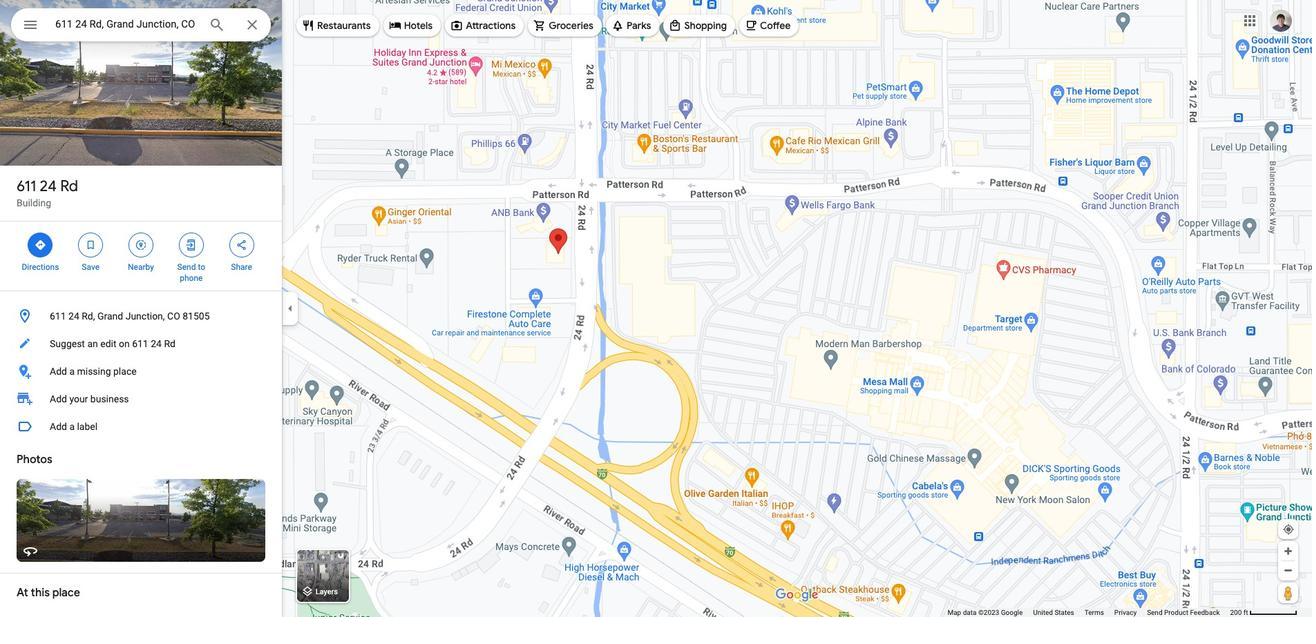 Task type: locate. For each thing, give the bounding box(es) containing it.
suggest an edit on 611 24 rd
[[50, 339, 175, 350]]

grand
[[97, 311, 123, 322]]

a for missing
[[69, 366, 75, 377]]

save
[[82, 263, 100, 272]]

2 add from the top
[[50, 394, 67, 405]]

send inside send product feedback button
[[1147, 610, 1163, 617]]

24 left rd,
[[68, 311, 79, 322]]

united
[[1034, 610, 1053, 617]]

footer
[[948, 609, 1231, 618]]

edit
[[100, 339, 116, 350]]

0 vertical spatial add
[[50, 366, 67, 377]]

24 up building
[[40, 177, 57, 196]]

send
[[177, 263, 196, 272], [1147, 610, 1163, 617]]

rd inside button
[[164, 339, 175, 350]]

611 24 rd building
[[17, 177, 78, 209]]

611 up suggest
[[50, 311, 66, 322]]

2 horizontal spatial 611
[[132, 339, 148, 350]]

on
[[119, 339, 130, 350]]

1 add from the top
[[50, 366, 67, 377]]

611 for rd,
[[50, 311, 66, 322]]

2 vertical spatial 24
[[151, 339, 162, 350]]

0 horizontal spatial 611
[[17, 177, 36, 196]]

611
[[17, 177, 36, 196], [50, 311, 66, 322], [132, 339, 148, 350]]

None field
[[55, 16, 198, 32]]

2 vertical spatial add
[[50, 422, 67, 433]]

0 horizontal spatial 24
[[40, 177, 57, 196]]

parks button
[[606, 9, 660, 42]]

at
[[17, 587, 28, 601]]

add for add your business
[[50, 394, 67, 405]]

send left product
[[1147, 610, 1163, 617]]

1 vertical spatial send
[[1147, 610, 1163, 617]]

1 a from the top
[[69, 366, 75, 377]]

24 for rd
[[40, 177, 57, 196]]

0 vertical spatial rd
[[60, 177, 78, 196]]

0 vertical spatial 611
[[17, 177, 36, 196]]

611 inside button
[[50, 311, 66, 322]]

0 horizontal spatial rd
[[60, 177, 78, 196]]

shopping
[[685, 19, 727, 32]]

a
[[69, 366, 75, 377], [69, 422, 75, 433]]

to
[[198, 263, 205, 272]]

611 right "on"
[[132, 339, 148, 350]]

1 horizontal spatial place
[[113, 366, 137, 377]]

24 down junction,
[[151, 339, 162, 350]]

1 vertical spatial 24
[[68, 311, 79, 322]]

shopping button
[[664, 9, 735, 42]]

a left label
[[69, 422, 75, 433]]

terms
[[1085, 610, 1104, 617]]

81505
[[183, 311, 210, 322]]

attractions button
[[445, 9, 524, 42]]

1 vertical spatial place
[[52, 587, 80, 601]]

map data ©2023 google
[[948, 610, 1023, 617]]

1 vertical spatial add
[[50, 394, 67, 405]]

0 vertical spatial send
[[177, 263, 196, 272]]

24 for rd,
[[68, 311, 79, 322]]

restaurants
[[317, 19, 371, 32]]

nearby
[[128, 263, 154, 272]]

at this place
[[17, 587, 80, 601]]

zoom out image
[[1284, 566, 1294, 576]]

suggest
[[50, 339, 85, 350]]

junction,
[[126, 311, 165, 322]]

add left the your on the bottom left of page
[[50, 394, 67, 405]]

add down suggest
[[50, 366, 67, 377]]

24 inside 611 24 rd building
[[40, 177, 57, 196]]

24 inside button
[[68, 311, 79, 322]]

add
[[50, 366, 67, 377], [50, 394, 67, 405], [50, 422, 67, 433]]

send up phone
[[177, 263, 196, 272]]

a left missing
[[69, 366, 75, 377]]

611 up building
[[17, 177, 36, 196]]

add your business
[[50, 394, 129, 405]]

data
[[963, 610, 977, 617]]

611 24 rd, grand junction, co 81505 button
[[0, 303, 282, 330]]

0 vertical spatial place
[[113, 366, 137, 377]]

add left label
[[50, 422, 67, 433]]

1 vertical spatial 611
[[50, 311, 66, 322]]

3 add from the top
[[50, 422, 67, 433]]

1 horizontal spatial 24
[[68, 311, 79, 322]]

place
[[113, 366, 137, 377], [52, 587, 80, 601]]

an
[[87, 339, 98, 350]]

footer inside google maps "element"
[[948, 609, 1231, 618]]

2 horizontal spatial 24
[[151, 339, 162, 350]]

groceries
[[549, 19, 594, 32]]

none field inside the 611 24 rd, grand junction, co 81505 field
[[55, 16, 198, 32]]

google
[[1001, 610, 1023, 617]]

0 horizontal spatial send
[[177, 263, 196, 272]]

24
[[40, 177, 57, 196], [68, 311, 79, 322], [151, 339, 162, 350]]

0 vertical spatial a
[[69, 366, 75, 377]]

1 vertical spatial a
[[69, 422, 75, 433]]

2 a from the top
[[69, 422, 75, 433]]

co
[[167, 311, 180, 322]]

google maps element
[[0, 0, 1313, 618]]

restaurants button
[[297, 9, 379, 42]]

1 vertical spatial rd
[[164, 339, 175, 350]]

zoom in image
[[1284, 547, 1294, 557]]

0 vertical spatial 24
[[40, 177, 57, 196]]

1 horizontal spatial rd
[[164, 339, 175, 350]]

footer containing map data ©2023 google
[[948, 609, 1231, 618]]

privacy button
[[1115, 609, 1137, 618]]

611 24 Rd, Grand Junction, CO 81505 field
[[11, 8, 271, 41]]

1 horizontal spatial send
[[1147, 610, 1163, 617]]

200 ft
[[1231, 610, 1249, 617]]

place right this
[[52, 587, 80, 601]]

actions for 611 24 rd region
[[0, 222, 282, 291]]

1 horizontal spatial 611
[[50, 311, 66, 322]]

611 inside 611 24 rd building
[[17, 177, 36, 196]]

united states
[[1034, 610, 1075, 617]]


[[135, 238, 147, 253]]

rd
[[60, 177, 78, 196], [164, 339, 175, 350]]

show street view coverage image
[[1279, 583, 1299, 604]]

directions
[[22, 263, 59, 272]]


[[22, 15, 39, 35]]

send inside the send to phone
[[177, 263, 196, 272]]

place down "on"
[[113, 366, 137, 377]]

2 vertical spatial 611
[[132, 339, 148, 350]]



Task type: describe. For each thing, give the bounding box(es) containing it.
collapse side panel image
[[283, 301, 298, 317]]

0 horizontal spatial place
[[52, 587, 80, 601]]

©2023
[[979, 610, 1000, 617]]

add for add a missing place
[[50, 366, 67, 377]]

send for send product feedback
[[1147, 610, 1163, 617]]

feedback
[[1191, 610, 1220, 617]]

product
[[1165, 610, 1189, 617]]

ft
[[1244, 610, 1249, 617]]

rd inside 611 24 rd building
[[60, 177, 78, 196]]

add a label
[[50, 422, 98, 433]]

phone
[[180, 274, 203, 283]]

united states button
[[1034, 609, 1075, 618]]

this
[[31, 587, 50, 601]]

 search field
[[11, 8, 271, 44]]

missing
[[77, 366, 111, 377]]

send product feedback button
[[1147, 609, 1220, 618]]

add a missing place
[[50, 366, 137, 377]]

business
[[90, 394, 129, 405]]

coffee button
[[740, 9, 799, 42]]

a for label
[[69, 422, 75, 433]]

send to phone
[[177, 263, 205, 283]]

share
[[231, 263, 252, 272]]

add a label button
[[0, 413, 282, 441]]

611 24 rd main content
[[0, 0, 282, 618]]

200
[[1231, 610, 1242, 617]]

your
[[69, 394, 88, 405]]

parks
[[627, 19, 651, 32]]

hotels button
[[383, 9, 441, 42]]

map
[[948, 610, 962, 617]]

add a missing place button
[[0, 358, 282, 386]]

layers
[[316, 588, 338, 597]]

200 ft button
[[1231, 610, 1298, 617]]

add your business link
[[0, 386, 282, 413]]


[[84, 238, 97, 253]]

show your location image
[[1283, 524, 1295, 536]]

place inside button
[[113, 366, 137, 377]]

add for add a label
[[50, 422, 67, 433]]

photos
[[17, 453, 52, 467]]

attractions
[[466, 19, 516, 32]]

24 inside button
[[151, 339, 162, 350]]

611 for rd
[[17, 177, 36, 196]]

terms button
[[1085, 609, 1104, 618]]

groceries button
[[528, 9, 602, 42]]


[[34, 238, 47, 253]]


[[235, 238, 248, 253]]

google account: nolan park  
(nolan.park@adept.ai) image
[[1270, 9, 1293, 32]]

label
[[77, 422, 98, 433]]

building
[[17, 198, 51, 209]]

coffee
[[760, 19, 791, 32]]

hotels
[[404, 19, 433, 32]]

states
[[1055, 610, 1075, 617]]

send for send to phone
[[177, 263, 196, 272]]


[[185, 238, 198, 253]]

suggest an edit on 611 24 rd button
[[0, 330, 282, 358]]

611 24 rd, grand junction, co 81505
[[50, 311, 210, 322]]

privacy
[[1115, 610, 1137, 617]]

send product feedback
[[1147, 610, 1220, 617]]

rd,
[[82, 311, 95, 322]]

 button
[[11, 8, 50, 44]]

611 inside button
[[132, 339, 148, 350]]



Task type: vqa. For each thing, say whether or not it's contained in the screenshot.

yes



